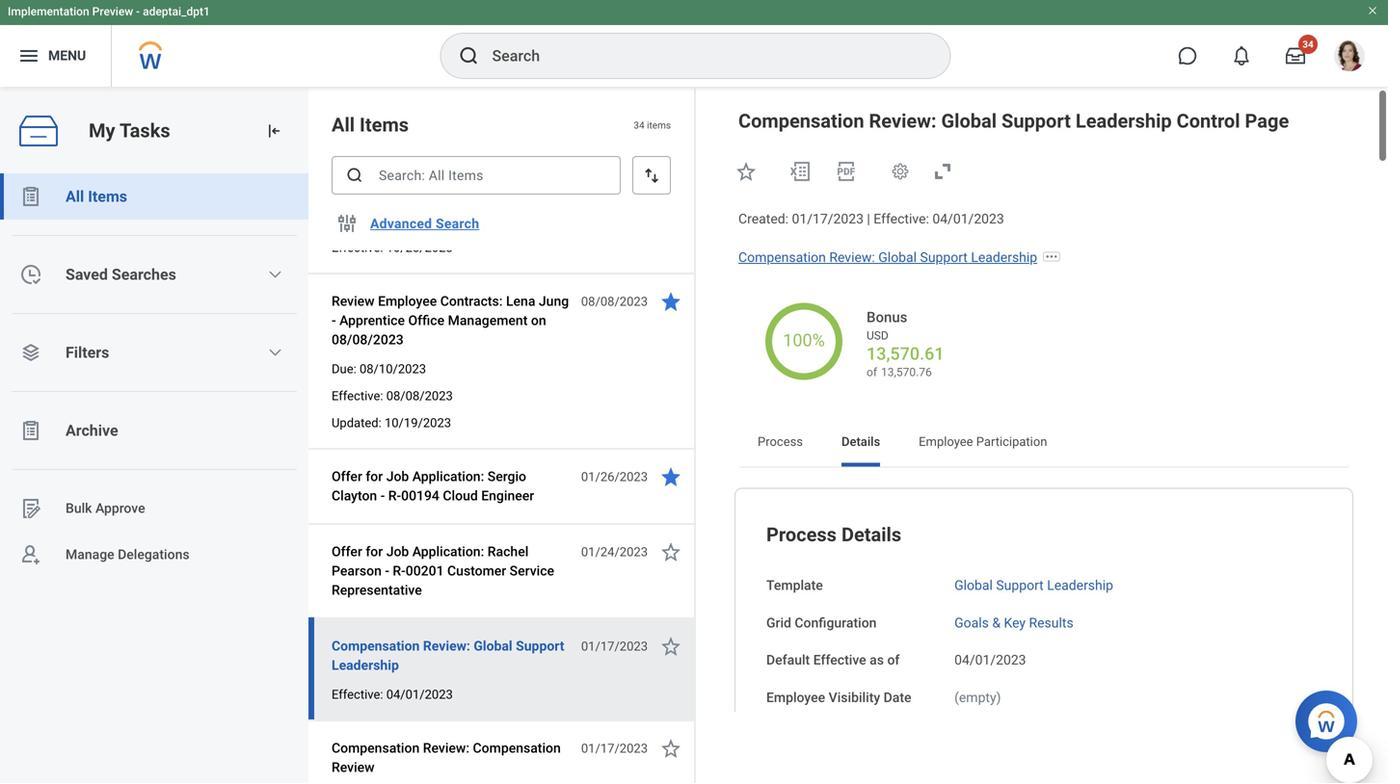 Task type: locate. For each thing, give the bounding box(es) containing it.
‎- inside offer for job application: rachel pearson ‎- r-00201 customer service representative
[[385, 564, 390, 580]]

leadership
[[1076, 110, 1172, 133], [971, 250, 1038, 265], [332, 658, 399, 674]]

review: inside compensation review: compensation review
[[423, 741, 470, 757]]

1 vertical spatial 01/17/2023
[[581, 640, 648, 654]]

0 vertical spatial r-
[[388, 488, 401, 504]]

2 horizontal spatial leadership
[[1076, 110, 1172, 133]]

04/01/2023 down fullscreen 'icon'
[[933, 211, 1005, 227]]

|
[[867, 211, 871, 227]]

0 vertical spatial -
[[136, 5, 140, 18]]

effective:
[[874, 211, 929, 227], [332, 241, 383, 255], [332, 389, 383, 404], [332, 688, 383, 703]]

job inside offer for job application: rachel pearson ‎- r-00201 customer service representative
[[386, 544, 409, 560]]

engineer
[[481, 488, 534, 504]]

34 items
[[634, 119, 671, 131]]

1 vertical spatial leadership
[[971, 250, 1038, 265]]

all
[[332, 114, 355, 136], [66, 188, 84, 206]]

clipboard image
[[19, 185, 42, 208], [19, 419, 42, 443]]

0 horizontal spatial global
[[474, 639, 513, 655]]

04/01/2023 down compensation review: global support leadership button
[[386, 688, 453, 703]]

34
[[1303, 39, 1314, 50], [634, 119, 645, 131]]

0 vertical spatial application:
[[413, 469, 484, 485]]

menu banner
[[0, 0, 1389, 87]]

application: up cloud
[[413, 469, 484, 485]]

08/08/2023 up 10/19/2023 on the left
[[386, 389, 453, 404]]

1 vertical spatial clipboard image
[[19, 419, 42, 443]]

review employee contracts: lena jung - apprentice office management on 08/08/2023
[[332, 294, 569, 348]]

1 vertical spatial compensation review: global support leadership
[[332, 639, 565, 674]]

for
[[366, 469, 383, 485], [366, 544, 383, 560]]

clipboard image up clock check icon
[[19, 185, 42, 208]]

offer up clayton
[[332, 469, 362, 485]]

‎- for clayton
[[381, 488, 385, 504]]

all items down my
[[66, 188, 127, 206]]

tab list containing process
[[739, 421, 1350, 467]]

job for 00201
[[386, 544, 409, 560]]

star image
[[735, 160, 758, 183], [660, 290, 683, 313], [660, 466, 683, 489], [660, 541, 683, 564], [660, 635, 683, 659], [660, 738, 683, 761]]

1 vertical spatial job
[[386, 544, 409, 560]]

1 vertical spatial employee
[[924, 435, 978, 449]]

1 vertical spatial offer
[[332, 544, 362, 560]]

review:
[[869, 110, 937, 133], [830, 250, 875, 265], [423, 639, 470, 655], [423, 741, 470, 757]]

employee left participation
[[924, 435, 978, 449]]

0 vertical spatial employee
[[378, 294, 437, 310]]

job inside the offer for job application: sergio clayton ‎- r-00194 cloud engineer
[[386, 469, 409, 485]]

r- for 00201
[[393, 564, 406, 580]]

items
[[360, 114, 409, 136], [88, 188, 127, 206]]

application: up 00201
[[413, 544, 484, 560]]

1 vertical spatial items
[[88, 188, 127, 206]]

0 vertical spatial for
[[366, 469, 383, 485]]

offer inside the offer for job application: sergio clayton ‎- r-00194 cloud engineer
[[332, 469, 362, 485]]

contracts:
[[440, 294, 503, 310]]

application: inside the offer for job application: sergio clayton ‎- r-00194 cloud engineer
[[413, 469, 484, 485]]

1 horizontal spatial support
[[920, 250, 968, 265]]

1 review from the top
[[332, 294, 375, 310]]

global down created: 01/17/2023 | effective: 04/01/2023 at the top right
[[879, 250, 917, 265]]

all items up search icon
[[332, 114, 409, 136]]

0 horizontal spatial employee
[[378, 294, 437, 310]]

global up fullscreen 'icon'
[[942, 110, 997, 133]]

34 inside item list element
[[634, 119, 645, 131]]

of
[[867, 366, 878, 380]]

all inside button
[[66, 188, 84, 206]]

0 horizontal spatial support
[[516, 639, 565, 655]]

approve
[[95, 501, 145, 517]]

- left apprentice
[[332, 313, 336, 329]]

1 job from the top
[[386, 469, 409, 485]]

0 horizontal spatial items
[[88, 188, 127, 206]]

job for 00194
[[386, 469, 409, 485]]

1 horizontal spatial 34
[[1303, 39, 1314, 50]]

1 horizontal spatial all
[[332, 114, 355, 136]]

search image
[[345, 166, 365, 185]]

1 vertical spatial 08/08/2023
[[332, 332, 404, 348]]

2 horizontal spatial support
[[1002, 110, 1071, 133]]

filters
[[66, 344, 109, 362]]

star image for 01/17/2023
[[660, 738, 683, 761]]

2 job from the top
[[386, 544, 409, 560]]

employee participation
[[924, 435, 1053, 449]]

review inside review employee contracts: lena jung - apprentice office management on 08/08/2023
[[332, 294, 375, 310]]

2 clipboard image from the top
[[19, 419, 42, 443]]

10/23/2023
[[386, 241, 453, 255]]

r- up representative
[[393, 564, 406, 580]]

04/01/2023
[[933, 211, 1005, 227], [386, 688, 453, 703]]

bulk approve
[[66, 501, 145, 517]]

review up apprentice
[[332, 294, 375, 310]]

my
[[89, 120, 115, 142]]

my tasks element
[[0, 89, 309, 784]]

all items
[[332, 114, 409, 136], [66, 188, 127, 206]]

0 horizontal spatial 34
[[634, 119, 645, 131]]

tab list
[[739, 421, 1350, 467]]

clipboard image for all items
[[19, 185, 42, 208]]

0 vertical spatial review
[[332, 294, 375, 310]]

r- for 00194
[[388, 488, 401, 504]]

0 vertical spatial ‎-
[[381, 488, 385, 504]]

effective: 08/08/2023
[[332, 389, 453, 404]]

for inside offer for job application: rachel pearson ‎- r-00201 customer service representative
[[366, 544, 383, 560]]

application:
[[413, 469, 484, 485], [413, 544, 484, 560]]

job
[[386, 469, 409, 485], [386, 544, 409, 560]]

lena
[[506, 294, 536, 310]]

created: 01/17/2023 | effective: 04/01/2023
[[739, 211, 1005, 227]]

jung
[[539, 294, 569, 310]]

job up 00201
[[386, 544, 409, 560]]

01/17/2023
[[792, 211, 864, 227], [581, 640, 648, 654], [581, 742, 648, 757]]

0 vertical spatial clipboard image
[[19, 185, 42, 208]]

1 vertical spatial r-
[[393, 564, 406, 580]]

1 clipboard image from the top
[[19, 185, 42, 208]]

due: 08/10/2023
[[332, 362, 426, 377]]

2 review from the top
[[332, 760, 375, 776]]

offer for job application: rachel pearson ‎- r-00201 customer service representative button
[[332, 541, 571, 603]]

archive button
[[0, 408, 309, 454]]

chevron down image
[[267, 345, 283, 361]]

04/01/2023 inside item list element
[[386, 688, 453, 703]]

0 horizontal spatial compensation review: global support leadership
[[332, 639, 565, 674]]

1 vertical spatial global
[[879, 250, 917, 265]]

1 horizontal spatial -
[[332, 313, 336, 329]]

profile logan mcneil image
[[1335, 41, 1365, 75]]

customer
[[447, 564, 506, 580]]

34 left the items
[[634, 119, 645, 131]]

0 horizontal spatial all
[[66, 188, 84, 206]]

1 vertical spatial -
[[332, 313, 336, 329]]

100%
[[783, 331, 825, 351]]

all inside item list element
[[332, 114, 355, 136]]

job up 00194
[[386, 469, 409, 485]]

2 offer from the top
[[332, 544, 362, 560]]

2 vertical spatial support
[[516, 639, 565, 655]]

10/19/2023
[[385, 416, 451, 431]]

1 horizontal spatial all items
[[332, 114, 409, 136]]

global
[[942, 110, 997, 133], [879, 250, 917, 265], [474, 639, 513, 655]]

34 inside button
[[1303, 39, 1314, 50]]

manage delegations link
[[0, 532, 309, 579]]

1 horizontal spatial leadership
[[971, 250, 1038, 265]]

34 left profile logan mcneil "icon"
[[1303, 39, 1314, 50]]

1 application: from the top
[[413, 469, 484, 485]]

- inside review employee contracts: lena jung - apprentice office management on 08/08/2023
[[332, 313, 336, 329]]

compensation review: global support leadership down created: 01/17/2023 | effective: 04/01/2023 at the top right
[[739, 250, 1038, 265]]

review inside compensation review: compensation review
[[332, 760, 375, 776]]

for up pearson
[[366, 544, 383, 560]]

global down customer
[[474, 639, 513, 655]]

notifications large image
[[1232, 46, 1252, 66]]

1 vertical spatial support
[[920, 250, 968, 265]]

implementation
[[8, 5, 89, 18]]

employee
[[378, 294, 437, 310], [924, 435, 978, 449]]

0 vertical spatial all
[[332, 114, 355, 136]]

employee up office
[[378, 294, 437, 310]]

review: down effective: 04/01/2023
[[423, 741, 470, 757]]

2 application: from the top
[[413, 544, 484, 560]]

1 horizontal spatial 04/01/2023
[[933, 211, 1005, 227]]

participation
[[981, 435, 1053, 449]]

items inside button
[[88, 188, 127, 206]]

application: for customer
[[413, 544, 484, 560]]

filters button
[[0, 330, 309, 376]]

1 offer from the top
[[332, 469, 362, 485]]

0 horizontal spatial leadership
[[332, 658, 399, 674]]

perspective image
[[19, 341, 42, 365]]

compensation
[[739, 110, 865, 133], [739, 250, 826, 265], [332, 639, 420, 655], [332, 741, 420, 757], [473, 741, 561, 757]]

offer for offer for job application: sergio clayton ‎- r-00194 cloud engineer
[[332, 469, 362, 485]]

r- right clayton
[[388, 488, 401, 504]]

all items button
[[0, 174, 309, 220]]

bulk approve link
[[0, 486, 309, 532]]

2 vertical spatial 01/17/2023
[[581, 742, 648, 757]]

- right preview
[[136, 5, 140, 18]]

08/08/2023 down apprentice
[[332, 332, 404, 348]]

‎- inside the offer for job application: sergio clayton ‎- r-00194 cloud engineer
[[381, 488, 385, 504]]

details
[[842, 435, 880, 449]]

0 vertical spatial all items
[[332, 114, 409, 136]]

star image for 01/24/2023
[[660, 541, 683, 564]]

for up clayton
[[366, 469, 383, 485]]

‎-
[[381, 488, 385, 504], [385, 564, 390, 580]]

1 horizontal spatial employee
[[924, 435, 978, 449]]

0 horizontal spatial -
[[136, 5, 140, 18]]

0 vertical spatial 08/08/2023
[[581, 295, 648, 309]]

star image for effective: 04/01/2023
[[660, 635, 683, 659]]

all up search icon
[[332, 114, 355, 136]]

‎- right clayton
[[381, 488, 385, 504]]

menu
[[48, 48, 86, 64]]

clipboard image for archive
[[19, 419, 42, 443]]

Search Workday  search field
[[492, 35, 911, 77]]

01/24/2023
[[581, 545, 648, 560]]

offer inside offer for job application: rachel pearson ‎- r-00201 customer service representative
[[332, 544, 362, 560]]

1 vertical spatial all
[[66, 188, 84, 206]]

review: inside "link"
[[830, 250, 875, 265]]

1 vertical spatial application:
[[413, 544, 484, 560]]

delegations
[[118, 547, 190, 563]]

1 horizontal spatial global
[[879, 250, 917, 265]]

08/10/2023
[[360, 362, 426, 377]]

implementation preview -   adeptai_dpt1
[[8, 5, 210, 18]]

2 vertical spatial global
[[474, 639, 513, 655]]

34 for 34 items
[[634, 119, 645, 131]]

user plus image
[[19, 544, 42, 567]]

1 for from the top
[[366, 469, 383, 485]]

0 vertical spatial items
[[360, 114, 409, 136]]

list
[[0, 174, 309, 579]]

0 horizontal spatial 04/01/2023
[[386, 688, 453, 703]]

1 vertical spatial 34
[[634, 119, 645, 131]]

effective: for effective: 10/23/2023
[[332, 241, 383, 255]]

support inside button
[[516, 639, 565, 655]]

0 vertical spatial leadership
[[1076, 110, 1172, 133]]

offer up pearson
[[332, 544, 362, 560]]

compensation review: global support leadership
[[739, 250, 1038, 265], [332, 639, 565, 674]]

clipboard image inside all items button
[[19, 185, 42, 208]]

items down my
[[88, 188, 127, 206]]

service
[[510, 564, 555, 580]]

r- inside offer for job application: rachel pearson ‎- r-00201 customer service representative
[[393, 564, 406, 580]]

application: inside offer for job application: rachel pearson ‎- r-00201 customer service representative
[[413, 544, 484, 560]]

items up search icon
[[360, 114, 409, 136]]

effective: 04/01/2023
[[332, 688, 453, 703]]

leadership inside button
[[332, 658, 399, 674]]

advanced
[[370, 216, 432, 232]]

1 vertical spatial all items
[[66, 188, 127, 206]]

r- inside the offer for job application: sergio clayton ‎- r-00194 cloud engineer
[[388, 488, 401, 504]]

08/08/2023
[[581, 295, 648, 309], [332, 332, 404, 348], [386, 389, 453, 404]]

saved
[[66, 266, 108, 284]]

2 for from the top
[[366, 544, 383, 560]]

2 vertical spatial leadership
[[332, 658, 399, 674]]

0 vertical spatial offer
[[332, 469, 362, 485]]

compensation review: global support leadership up effective: 04/01/2023
[[332, 639, 565, 674]]

for for pearson
[[366, 544, 383, 560]]

2 horizontal spatial global
[[942, 110, 997, 133]]

application: for cloud
[[413, 469, 484, 485]]

1 vertical spatial ‎-
[[385, 564, 390, 580]]

0 vertical spatial compensation review: global support leadership
[[739, 250, 1038, 265]]

1 vertical spatial 04/01/2023
[[386, 688, 453, 703]]

review: down |
[[830, 250, 875, 265]]

all up saved
[[66, 188, 84, 206]]

1 vertical spatial review
[[332, 760, 375, 776]]

search
[[436, 216, 480, 232]]

00201
[[406, 564, 444, 580]]

0 vertical spatial 34
[[1303, 39, 1314, 50]]

effective: for effective: 04/01/2023
[[332, 688, 383, 703]]

0 vertical spatial job
[[386, 469, 409, 485]]

support
[[1002, 110, 1071, 133], [920, 250, 968, 265], [516, 639, 565, 655]]

0 horizontal spatial all items
[[66, 188, 127, 206]]

clipboard image inside the archive button
[[19, 419, 42, 443]]

for inside the offer for job application: sergio clayton ‎- r-00194 cloud engineer
[[366, 469, 383, 485]]

justify image
[[17, 44, 41, 68]]

0 vertical spatial 04/01/2023
[[933, 211, 1005, 227]]

‎- up representative
[[385, 564, 390, 580]]

-
[[136, 5, 140, 18], [332, 313, 336, 329]]

review down effective: 04/01/2023
[[332, 760, 375, 776]]

1 horizontal spatial items
[[360, 114, 409, 136]]

08/08/2023 right the jung
[[581, 295, 648, 309]]

clipboard image left archive
[[19, 419, 42, 443]]

1 vertical spatial for
[[366, 544, 383, 560]]

sergio
[[488, 469, 527, 485]]



Task type: vqa. For each thing, say whether or not it's contained in the screenshot.
offer inside Offer for Job Application: Rachel Pearson ‎- R-00201 Customer Service Representative
yes



Task type: describe. For each thing, give the bounding box(es) containing it.
star image for 01/26/2023
[[660, 466, 683, 489]]

page
[[1245, 110, 1290, 133]]

created:
[[739, 211, 789, 227]]

updated: 10/19/2023
[[332, 416, 451, 431]]

offer for job application: sergio clayton ‎- r-00194 cloud engineer button
[[332, 466, 571, 508]]

my tasks
[[89, 120, 170, 142]]

13,570.61
[[867, 344, 945, 365]]

1 horizontal spatial compensation review: global support leadership
[[739, 250, 1038, 265]]

0 vertical spatial support
[[1002, 110, 1071, 133]]

bulk
[[66, 501, 92, 517]]

adeptai_dpt1
[[143, 5, 210, 18]]

management
[[448, 313, 528, 329]]

00194
[[401, 488, 440, 504]]

employee inside review employee contracts: lena jung - apprentice office management on 08/08/2023
[[378, 294, 437, 310]]

updated:
[[332, 416, 382, 431]]

review: up gear icon on the right of the page
[[869, 110, 937, 133]]

saved searches
[[66, 266, 176, 284]]

tasks
[[120, 120, 170, 142]]

items inside item list element
[[360, 114, 409, 136]]

star image for due: 08/10/2023
[[660, 290, 683, 313]]

saved searches button
[[0, 252, 309, 298]]

2 vertical spatial 08/08/2023
[[386, 389, 453, 404]]

08/08/2023 inside review employee contracts: lena jung - apprentice office management on 08/08/2023
[[332, 332, 404, 348]]

search image
[[458, 44, 481, 68]]

34 for 34
[[1303, 39, 1314, 50]]

34 button
[[1275, 35, 1318, 77]]

rachel
[[488, 544, 529, 560]]

searches
[[112, 266, 176, 284]]

chevron down image
[[267, 267, 283, 283]]

gear image
[[891, 162, 910, 181]]

compensation review: global support leadership button
[[332, 635, 571, 678]]

effective: for effective: 08/08/2023
[[332, 389, 383, 404]]

manage
[[66, 547, 114, 563]]

all items inside button
[[66, 188, 127, 206]]

- inside menu banner
[[136, 5, 140, 18]]

clock check image
[[19, 263, 42, 286]]

close environment banner image
[[1367, 5, 1379, 16]]

due:
[[332, 362, 357, 377]]

preview
[[92, 5, 133, 18]]

menu button
[[0, 25, 111, 87]]

01/17/2023 for compensation review: compensation review
[[581, 742, 648, 757]]

archive
[[66, 422, 118, 440]]

effective: 10/23/2023
[[332, 241, 453, 255]]

‎- for pearson
[[385, 564, 390, 580]]

inbox large image
[[1286, 46, 1306, 66]]

representative
[[332, 583, 422, 599]]

clayton
[[332, 488, 377, 504]]

configure image
[[336, 212, 359, 235]]

01/26/2023
[[581, 470, 648, 485]]

manage delegations
[[66, 547, 190, 563]]

01/17/2023 for compensation review: global support leadership
[[581, 640, 648, 654]]

offer for offer for job application: rachel pearson ‎- r-00201 customer service representative
[[332, 544, 362, 560]]

usd
[[867, 329, 889, 343]]

compensation review: global support leadership control page
[[739, 110, 1290, 133]]

global inside button
[[474, 639, 513, 655]]

transformation import image
[[264, 122, 284, 141]]

support inside "link"
[[920, 250, 968, 265]]

list containing all items
[[0, 174, 309, 579]]

apprentice
[[340, 313, 405, 329]]

advanced search button
[[363, 204, 487, 243]]

0 vertical spatial 01/17/2023
[[792, 211, 864, 227]]

export to excel image
[[789, 160, 812, 183]]

for for clayton
[[366, 469, 383, 485]]

global inside "link"
[[879, 250, 917, 265]]

compensation review: global support leadership link
[[739, 246, 1038, 265]]

compensation review: compensation review button
[[332, 738, 571, 780]]

compensation review: global support leadership inside button
[[332, 639, 565, 674]]

leadership inside "link"
[[971, 250, 1038, 265]]

0 vertical spatial global
[[942, 110, 997, 133]]

fullscreen image
[[932, 160, 955, 183]]

compensation review: compensation review
[[332, 741, 561, 776]]

office
[[408, 313, 445, 329]]

bonus
[[867, 309, 908, 326]]

compensation inside "link"
[[739, 250, 826, 265]]

on
[[531, 313, 546, 329]]

item list element
[[309, 89, 696, 784]]

all items inside item list element
[[332, 114, 409, 136]]

advanced search
[[370, 216, 480, 232]]

items
[[647, 119, 671, 131]]

employee inside tab list
[[924, 435, 978, 449]]

review employee contracts: lena jung - apprentice office management on 08/08/2023 button
[[332, 290, 571, 352]]

offer for job application: sergio clayton ‎- r-00194 cloud engineer
[[332, 469, 534, 504]]

offer for job application: rachel pearson ‎- r-00201 customer service representative
[[332, 544, 555, 599]]

workday assistant region
[[1296, 684, 1365, 753]]

pearson
[[332, 564, 382, 580]]

bonus usd 13,570.61 of 13,570.76
[[867, 309, 945, 380]]

13,570.76
[[881, 366, 932, 380]]

Search: All Items text field
[[332, 156, 621, 195]]

rename image
[[19, 498, 42, 521]]

cloud
[[443, 488, 478, 504]]

process
[[758, 435, 803, 449]]

control
[[1177, 110, 1241, 133]]

sort image
[[642, 166, 662, 185]]

review: up effective: 04/01/2023
[[423, 639, 470, 655]]

view printable version (pdf) image
[[835, 160, 858, 183]]



